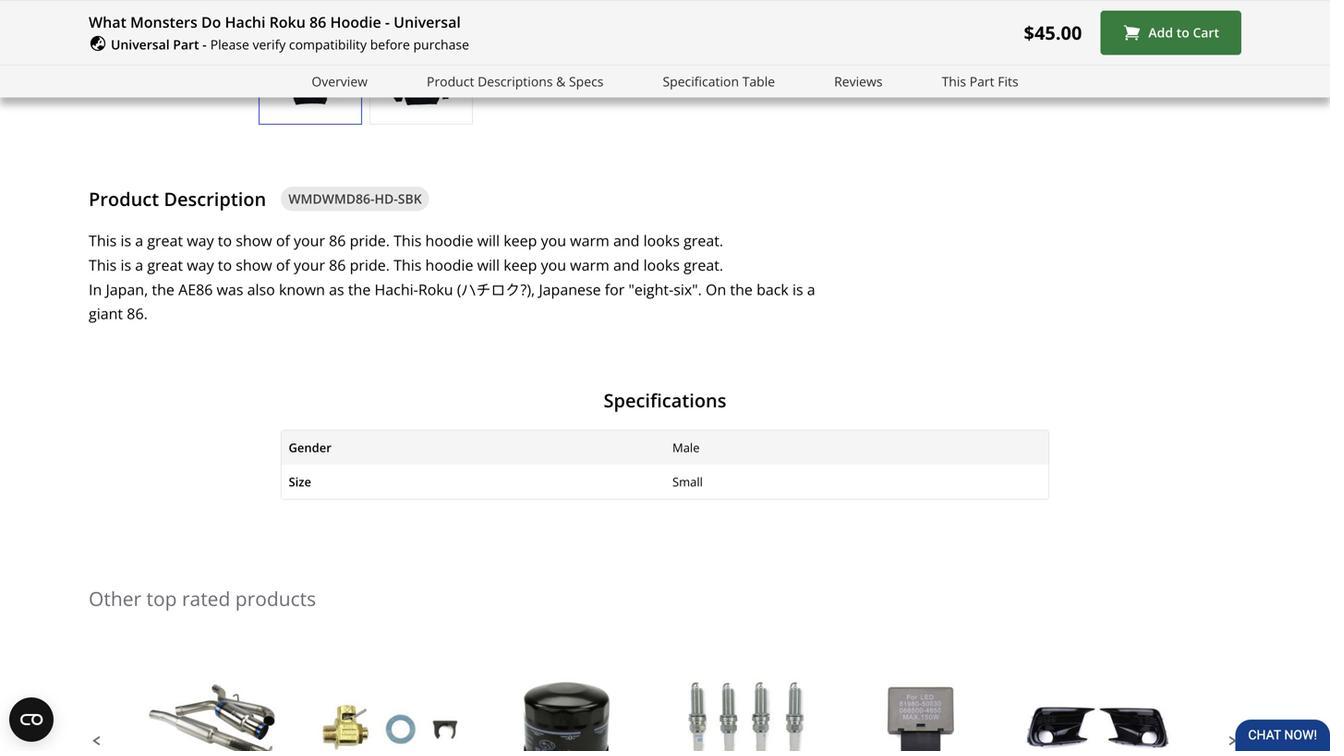 Task type: vqa. For each thing, say whether or not it's contained in the screenshot.
second keep from the top
yes



Task type: locate. For each thing, give the bounding box(es) containing it.
1 vertical spatial keep
[[504, 255, 537, 275]]

1 vertical spatial your
[[294, 255, 325, 275]]

1 will from the top
[[477, 230, 500, 250]]

wmdwmd86   -   what monsters do hachi roku 86 hoodie, image
[[260, 40, 361, 106], [370, 40, 472, 106]]

1 vertical spatial product
[[89, 186, 159, 212]]

1 great. from the top
[[684, 230, 723, 250]]

way up the ae86
[[187, 255, 214, 275]]

great down product description
[[147, 230, 183, 250]]

hachi-
[[375, 279, 418, 299]]

1 vertical spatial pride.
[[350, 255, 390, 275]]

2 you from the top
[[541, 255, 566, 275]]

1 vertical spatial -
[[202, 36, 207, 53]]

2 show from the top
[[236, 255, 272, 275]]

1 vertical spatial show
[[236, 255, 272, 275]]

1 vertical spatial hoodie
[[425, 255, 473, 275]]

pride. up hachi-
[[350, 255, 390, 275]]

1 vertical spatial roku
[[418, 279, 453, 299]]

the left the ae86
[[152, 279, 175, 299]]

products
[[235, 585, 316, 611]]

your
[[294, 230, 325, 250], [294, 255, 325, 275]]

3 the from the left
[[730, 279, 753, 299]]

1 horizontal spatial roku
[[418, 279, 453, 299]]

0 vertical spatial you
[[541, 230, 566, 250]]

is
[[933, 0, 944, 13], [121, 230, 131, 250], [121, 255, 131, 275], [793, 279, 803, 299]]

1 vertical spatial 86
[[329, 230, 346, 250]]

way
[[187, 230, 214, 250], [187, 255, 214, 275]]

manufacturer's
[[770, 17, 876, 37]]

1 vertical spatial and
[[613, 230, 640, 250]]

overview
[[312, 72, 368, 90]]

japanese
[[539, 279, 601, 299]]

hd-
[[375, 190, 398, 207]]

for down new
[[937, 17, 956, 37]]

for inside this part is new and carries a full manufacturer warranty. see manufacturer's website for additional details.
[[937, 17, 956, 37]]

great.
[[684, 230, 723, 250], [684, 255, 723, 275]]

1 you from the top
[[541, 230, 566, 250]]

1 vertical spatial part
[[970, 72, 995, 90]]

0 vertical spatial way
[[187, 230, 214, 250]]

0 horizontal spatial roku
[[269, 12, 306, 32]]

pride. down wmdwmd86-hd-sbk
[[350, 230, 390, 250]]

1 hoodie from the top
[[425, 230, 473, 250]]

this part fits
[[942, 72, 1019, 90]]

and inside this part is new and carries a full manufacturer warranty. see manufacturer's website for additional details.
[[980, 0, 1006, 13]]

add to cart
[[1149, 24, 1219, 41]]

new
[[947, 0, 976, 13]]

1 wmdwmd86   -   what monsters do hachi roku 86 hoodie, image from the left
[[260, 40, 361, 106]]

2 horizontal spatial the
[[730, 279, 753, 299]]

roku up universal part - please verify compatibility before purchase
[[269, 12, 306, 32]]

0 horizontal spatial part
[[173, 36, 199, 53]]

product description
[[89, 186, 266, 212]]

for inside this is a great way to show of your 86 pride.  this hoodie will keep you warm and looks great. this is a great way to show of your 86 pride.  this hoodie will keep you warm and looks great. in japan, the ae86 was also known as the hachi-roku (ハチロク?), japanese for "eight-six".  on the back is a giant 86.
[[605, 279, 625, 299]]

hoodie
[[425, 230, 473, 250], [425, 255, 473, 275]]

86 up compatibility
[[309, 12, 326, 32]]

0 vertical spatial of
[[276, 230, 290, 250]]

see
[[742, 17, 767, 37]]

was
[[217, 279, 243, 299]]

"eight-
[[629, 279, 674, 299]]

0 vertical spatial looks
[[644, 230, 680, 250]]

universal up purchase
[[394, 12, 461, 32]]

to right add
[[1177, 24, 1190, 41]]

wmdwmd86-hd-sbk
[[288, 190, 422, 207]]

cart
[[1193, 24, 1219, 41]]

part for universal
[[173, 36, 199, 53]]

warranty.
[[672, 17, 738, 37]]

1 vertical spatial great.
[[684, 255, 723, 275]]

japan,
[[106, 279, 148, 299]]

0 vertical spatial great.
[[684, 230, 723, 250]]

go to right image image
[[480, 62, 503, 84]]

1 vertical spatial will
[[477, 255, 500, 275]]

0 vertical spatial part
[[173, 36, 199, 53]]

1 vertical spatial of
[[276, 255, 290, 275]]

this inside this part is new and carries a full manufacturer warranty. see manufacturer's website for additional details.
[[869, 0, 897, 13]]

1 horizontal spatial the
[[348, 279, 371, 299]]

to inside button
[[1177, 24, 1190, 41]]

- up before
[[385, 12, 390, 32]]

you
[[541, 230, 566, 250], [541, 255, 566, 275]]

1 horizontal spatial wmdwmd86   -   what monsters do hachi roku 86 hoodie, image
[[370, 40, 472, 106]]

other top rated products
[[89, 585, 316, 611]]

top
[[146, 585, 177, 611]]

1 vertical spatial universal
[[111, 36, 170, 53]]

part inside this part fits link
[[970, 72, 995, 90]]

open widget image
[[9, 697, 54, 742]]

2 wmdwmd86   -   what monsters do hachi roku 86 hoodie, image from the left
[[370, 40, 472, 106]]

86 down wmdwmd86-
[[329, 230, 346, 250]]

0 vertical spatial keep
[[504, 230, 537, 250]]

also
[[247, 279, 275, 299]]

and
[[980, 0, 1006, 13], [613, 230, 640, 250], [613, 255, 640, 275]]

part down the monsters
[[173, 36, 199, 53]]

part
[[173, 36, 199, 53], [970, 72, 995, 90]]

1 vertical spatial way
[[187, 255, 214, 275]]

0 vertical spatial will
[[477, 230, 500, 250]]

86 up as
[[329, 255, 346, 275]]

part left fits
[[970, 72, 995, 90]]

of
[[276, 230, 290, 250], [276, 255, 290, 275]]

0 vertical spatial great
[[147, 230, 183, 250]]

way down description
[[187, 230, 214, 250]]

1 way from the top
[[187, 230, 214, 250]]

universal down the monsters
[[111, 36, 170, 53]]

1 horizontal spatial -
[[385, 12, 390, 32]]

0 horizontal spatial the
[[152, 279, 175, 299]]

1 vertical spatial for
[[605, 279, 625, 299]]

small
[[672, 474, 703, 490]]

1 vertical spatial looks
[[644, 255, 680, 275]]

1 looks from the top
[[644, 230, 680, 250]]

to up was
[[218, 255, 232, 275]]

specification table link
[[663, 71, 775, 92]]

1 horizontal spatial for
[[937, 17, 956, 37]]

0 vertical spatial show
[[236, 230, 272, 250]]

table
[[742, 72, 775, 90]]

specs
[[569, 72, 604, 90]]

warm
[[570, 230, 610, 250], [570, 255, 610, 275]]

- down do
[[202, 36, 207, 53]]

roku left (ハチロク?),
[[418, 279, 453, 299]]

2 hoodie from the top
[[425, 255, 473, 275]]

product down purchase
[[427, 72, 474, 90]]

universal
[[394, 12, 461, 32], [111, 36, 170, 53]]

will
[[477, 230, 500, 250], [477, 255, 500, 275]]

gender
[[289, 439, 332, 456]]

reviews
[[834, 72, 883, 90]]

looks
[[644, 230, 680, 250], [644, 255, 680, 275]]

the
[[152, 279, 175, 299], [348, 279, 371, 299], [730, 279, 753, 299]]

1 keep from the top
[[504, 230, 537, 250]]

0 horizontal spatial -
[[202, 36, 207, 53]]

a
[[1061, 0, 1069, 13], [135, 230, 143, 250], [135, 255, 143, 275], [807, 279, 815, 299]]

pride.
[[350, 230, 390, 250], [350, 255, 390, 275]]

1 horizontal spatial product
[[427, 72, 474, 90]]

to
[[1177, 24, 1190, 41], [218, 230, 232, 250], [218, 255, 232, 275]]

0 vertical spatial for
[[937, 17, 956, 37]]

product inside product descriptions & specs link
[[427, 72, 474, 90]]

0 vertical spatial hoodie
[[425, 230, 473, 250]]

the right on on the top right of page
[[730, 279, 753, 299]]

what monsters do hachi roku 86 hoodie - universal
[[89, 12, 461, 32]]

please
[[210, 36, 249, 53]]

to down description
[[218, 230, 232, 250]]

1 horizontal spatial universal
[[394, 12, 461, 32]]

1 of from the top
[[276, 230, 290, 250]]

your up known
[[294, 255, 325, 275]]

0 vertical spatial to
[[1177, 24, 1190, 41]]

(ハチロク?),
[[457, 279, 535, 299]]

great up the ae86
[[147, 255, 183, 275]]

roku
[[269, 12, 306, 32], [418, 279, 453, 299]]

for
[[937, 17, 956, 37], [605, 279, 625, 299]]

0 vertical spatial warm
[[570, 230, 610, 250]]

specification table
[[663, 72, 775, 90]]

0 horizontal spatial wmdwmd86   -   what monsters do hachi roku 86 hoodie, image
[[260, 40, 361, 106]]

other
[[89, 585, 141, 611]]

great
[[147, 230, 183, 250], [147, 255, 183, 275]]

1 horizontal spatial part
[[970, 72, 995, 90]]

0 vertical spatial -
[[385, 12, 390, 32]]

&
[[556, 72, 566, 90]]

product up the japan,
[[89, 186, 159, 212]]

0 vertical spatial product
[[427, 72, 474, 90]]

this
[[869, 0, 897, 13], [942, 72, 966, 90], [89, 230, 117, 250], [394, 230, 422, 250], [89, 255, 117, 275], [394, 255, 422, 275]]

product for product description
[[89, 186, 159, 212]]

2 pride. from the top
[[350, 255, 390, 275]]

0 horizontal spatial for
[[605, 279, 625, 299]]

0 vertical spatial and
[[980, 0, 1006, 13]]

0 vertical spatial pride.
[[350, 230, 390, 250]]

1 vertical spatial great
[[147, 255, 183, 275]]

show
[[236, 230, 272, 250], [236, 255, 272, 275]]

1 vertical spatial you
[[541, 255, 566, 275]]

1 warm from the top
[[570, 230, 610, 250]]

overview link
[[312, 71, 368, 92]]

2 way from the top
[[187, 255, 214, 275]]

86
[[309, 12, 326, 32], [329, 230, 346, 250], [329, 255, 346, 275]]

2 the from the left
[[348, 279, 371, 299]]

size
[[289, 474, 311, 490]]

the right as
[[348, 279, 371, 299]]

0 vertical spatial your
[[294, 230, 325, 250]]

1 vertical spatial warm
[[570, 255, 610, 275]]

sbk
[[398, 190, 422, 207]]

0 horizontal spatial product
[[89, 186, 159, 212]]

keep
[[504, 230, 537, 250], [504, 255, 537, 275]]

your down wmdwmd86-
[[294, 230, 325, 250]]

-
[[385, 12, 390, 32], [202, 36, 207, 53]]

product
[[427, 72, 474, 90], [89, 186, 159, 212]]

for left ""eight-"
[[605, 279, 625, 299]]



Task type: describe. For each thing, give the bounding box(es) containing it.
this part is new and carries a full manufacturer warranty. see manufacturer's website for additional details.
[[672, 0, 1193, 37]]

this part fits link
[[942, 71, 1019, 92]]

reviews link
[[834, 71, 883, 92]]

2 looks from the top
[[644, 255, 680, 275]]

known
[[279, 279, 325, 299]]

86.
[[127, 304, 148, 323]]

universal part - please verify compatibility before purchase
[[111, 36, 469, 53]]

2 keep from the top
[[504, 255, 537, 275]]

hachi
[[225, 12, 265, 32]]

this is a great way to show of your 86 pride.  this hoodie will keep you warm and looks great. this is a great way to show of your 86 pride.  this hoodie will keep you warm and looks great. in japan, the ae86 was also known as the hachi-roku (ハチロク?), japanese for "eight-six".  on the back is a giant 86.
[[89, 230, 815, 323]]

1 pride. from the top
[[350, 230, 390, 250]]

1 vertical spatial to
[[218, 230, 232, 250]]

in
[[89, 279, 102, 299]]

1 great from the top
[[147, 230, 183, 250]]

2 warm from the top
[[570, 255, 610, 275]]

2 vertical spatial and
[[613, 255, 640, 275]]

descriptions
[[478, 72, 553, 90]]

2 of from the top
[[276, 255, 290, 275]]

specification
[[663, 72, 739, 90]]

1 your from the top
[[294, 230, 325, 250]]

wmdwmd86-
[[288, 190, 375, 207]]

manufacturer
[[1098, 0, 1193, 13]]

details.
[[1033, 17, 1082, 37]]

carries
[[1010, 0, 1057, 13]]

2 great from the top
[[147, 255, 183, 275]]

giant
[[89, 304, 123, 323]]

as
[[329, 279, 344, 299]]

monsters
[[130, 12, 197, 32]]

a inside this part is new and carries a full manufacturer warranty. see manufacturer's website for additional details.
[[1061, 0, 1069, 13]]

part for this
[[970, 72, 995, 90]]

male
[[672, 439, 700, 456]]

specifications
[[604, 388, 727, 413]]

description
[[164, 186, 266, 212]]

product descriptions & specs link
[[427, 71, 604, 92]]

1 show from the top
[[236, 230, 272, 250]]

product for product descriptions & specs
[[427, 72, 474, 90]]

add
[[1149, 24, 1173, 41]]

$45.00
[[1024, 20, 1082, 45]]

rated
[[182, 585, 230, 611]]

2 vertical spatial to
[[218, 255, 232, 275]]

2 will from the top
[[477, 255, 500, 275]]

add to cart button
[[1101, 11, 1242, 55]]

0 vertical spatial roku
[[269, 12, 306, 32]]

verify
[[253, 36, 286, 53]]

website
[[880, 17, 933, 37]]

is inside this part is new and carries a full manufacturer warranty. see manufacturer's website for additional details.
[[933, 0, 944, 13]]

0 vertical spatial 86
[[309, 12, 326, 32]]

0 horizontal spatial universal
[[111, 36, 170, 53]]

before
[[370, 36, 410, 53]]

back
[[757, 279, 789, 299]]

0 vertical spatial universal
[[394, 12, 461, 32]]

do
[[201, 12, 221, 32]]

fits
[[998, 72, 1019, 90]]

ae86
[[178, 279, 213, 299]]

2 great. from the top
[[684, 255, 723, 275]]

1 the from the left
[[152, 279, 175, 299]]

part
[[900, 0, 929, 13]]

full
[[1073, 0, 1094, 13]]

compatibility
[[289, 36, 367, 53]]

product descriptions & specs
[[427, 72, 604, 90]]

2 vertical spatial 86
[[329, 255, 346, 275]]

on
[[706, 279, 726, 299]]

roku inside this is a great way to show of your 86 pride.  this hoodie will keep you warm and looks great. this is a great way to show of your 86 pride.  this hoodie will keep you warm and looks great. in japan, the ae86 was also known as the hachi-roku (ハチロク?), japanese for "eight-six".  on the back is a giant 86.
[[418, 279, 453, 299]]

purchase
[[413, 36, 469, 53]]

2 your from the top
[[294, 255, 325, 275]]

additional
[[960, 17, 1029, 37]]

six".
[[674, 279, 702, 299]]

hoodie
[[330, 12, 381, 32]]

what
[[89, 12, 126, 32]]



